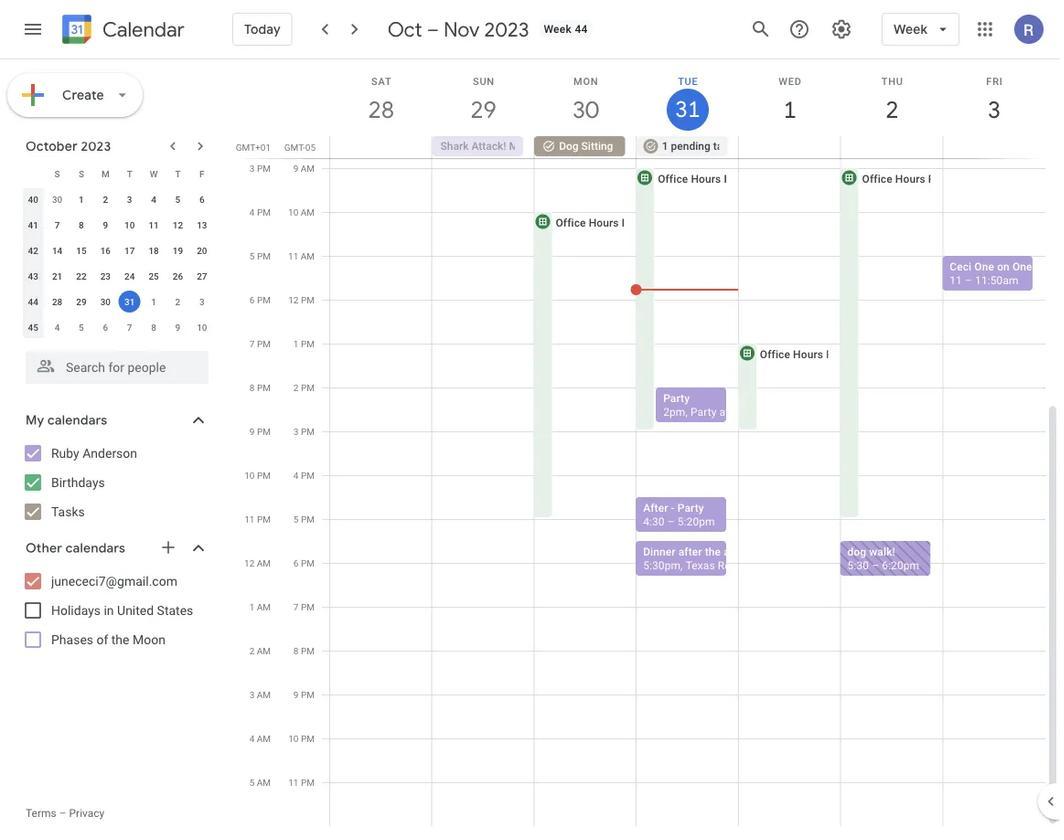 Task type: describe. For each thing, give the bounding box(es) containing it.
november 3 element
[[191, 291, 213, 313]]

1 horizontal spatial 29
[[469, 95, 495, 125]]

moon
[[133, 633, 165, 648]]

30 for 30 "element"
[[100, 296, 111, 307]]

dinner after the after-party
[[643, 546, 777, 558]]

0 vertical spatial 2023
[[484, 16, 529, 42]]

12 pm
[[288, 295, 315, 306]]

5:20pm
[[678, 515, 715, 528]]

sun
[[473, 75, 495, 87]]

20 element
[[191, 240, 213, 262]]

1 vertical spatial 3 pm
[[294, 426, 315, 437]]

16
[[100, 245, 111, 256]]

1 am
[[249, 602, 271, 613]]

am for 10 am
[[301, 207, 315, 218]]

party
[[751, 546, 777, 558]]

1 one from the left
[[975, 260, 994, 273]]

3 down 2 am
[[249, 690, 255, 701]]

am for 2 am
[[257, 646, 271, 657]]

2 am
[[249, 646, 271, 657]]

the for after
[[705, 546, 721, 558]]

sitting
[[581, 140, 613, 153]]

4:30
[[643, 515, 665, 528]]

11 inside the ceci one on one 11 – 11:50am
[[950, 274, 962, 287]]

4 down 2 pm
[[294, 470, 299, 481]]

ceci one on one 11 – 11:50am
[[950, 260, 1032, 287]]

17
[[124, 245, 135, 256]]

21
[[52, 271, 62, 282]]

shark attack! marathon button
[[432, 136, 556, 156]]

11 element
[[143, 214, 165, 236]]

m
[[101, 168, 109, 179]]

row containing 44
[[21, 289, 214, 315]]

– inside the ceci one on one 11 – 11:50am
[[965, 274, 972, 287]]

1 vertical spatial 6 pm
[[294, 558, 315, 569]]

8 left 2 pm
[[250, 382, 255, 393]]

2 t from the left
[[175, 168, 181, 179]]

– inside dog walk! 5:30 – 6:20pm
[[872, 559, 879, 572]]

1 for 1 pending task
[[662, 140, 668, 153]]

25
[[149, 271, 159, 282]]

october 2023
[[26, 138, 111, 155]]

1 pm
[[294, 338, 315, 349]]

10 up 11 am at the top
[[288, 207, 298, 218]]

30 link
[[565, 89, 607, 131]]

1 vertical spatial 7 pm
[[294, 602, 315, 613]]

my
[[26, 413, 44, 429]]

1 pending task
[[662, 140, 734, 153]]

2 pm
[[294, 382, 315, 393]]

tue 31
[[674, 75, 699, 124]]

1 pending task button
[[636, 136, 734, 156]]

5 am
[[249, 778, 271, 788]]

10 am
[[288, 207, 315, 218]]

gmt+01
[[236, 142, 271, 153]]

28 link
[[360, 89, 402, 131]]

oct – nov 2023
[[388, 16, 529, 42]]

3 right november 2 element
[[199, 296, 205, 307]]

row containing 45
[[21, 315, 214, 340]]

22 element
[[70, 265, 92, 287]]

19
[[173, 245, 183, 256]]

20
[[197, 245, 207, 256]]

row group inside october 2023 grid
[[21, 187, 214, 340]]

12 element
[[167, 214, 189, 236]]

1 horizontal spatial 5 pm
[[294, 514, 315, 525]]

after - party 4:30 – 5:20pm
[[643, 502, 715, 528]]

31, today element
[[119, 291, 141, 313]]

0 vertical spatial 6 pm
[[250, 295, 271, 306]]

w
[[150, 168, 158, 179]]

, for 2pm
[[686, 406, 688, 418]]

28 inside row
[[52, 296, 62, 307]]

05
[[305, 142, 316, 153]]

29 inside "element"
[[76, 296, 87, 307]]

gmt-
[[284, 142, 305, 153]]

row containing shark attack! marathon
[[322, 136, 1060, 158]]

dog walk! 5:30 – 6:20pm
[[848, 546, 919, 572]]

week for week 44
[[544, 23, 572, 36]]

10 right 4 am
[[288, 734, 299, 745]]

holidays in united states
[[51, 603, 193, 618]]

1 cell from the left
[[330, 136, 432, 158]]

my calendars list
[[4, 439, 227, 527]]

42
[[28, 245, 38, 256]]

13
[[197, 220, 207, 231]]

10 up the 12 am on the left bottom of page
[[244, 470, 255, 481]]

8 right november 7 element
[[151, 322, 156, 333]]

1 horizontal spatial 31
[[674, 95, 699, 124]]

9 am
[[293, 163, 315, 174]]

4 cell from the left
[[943, 136, 1045, 158]]

row containing s
[[21, 161, 214, 187]]

am for 11 am
[[301, 251, 315, 262]]

am for 12 am
[[257, 558, 271, 569]]

22
[[76, 271, 87, 282]]

shark
[[441, 140, 469, 153]]

0 vertical spatial party
[[663, 392, 690, 405]]

anderson
[[83, 446, 137, 461]]

main drawer image
[[22, 18, 44, 40]]

task
[[713, 140, 734, 153]]

states
[[157, 603, 193, 618]]

30 element
[[95, 291, 116, 313]]

4 left november 5 "element"
[[55, 322, 60, 333]]

15 element
[[70, 240, 92, 262]]

30 for september 30 element
[[52, 194, 62, 205]]

45
[[28, 322, 38, 333]]

wed
[[779, 75, 802, 87]]

united
[[117, 603, 154, 618]]

14
[[52, 245, 62, 256]]

party inside after - party 4:30 – 5:20pm
[[678, 502, 704, 515]]

10 inside the november 10 element
[[197, 322, 207, 333]]

2pm ,
[[663, 406, 691, 418]]

november 10 element
[[191, 316, 213, 338]]

dog sitting button
[[534, 136, 625, 156]]

0 horizontal spatial 3 pm
[[250, 163, 271, 174]]

11:50am
[[975, 274, 1019, 287]]

in
[[104, 603, 114, 618]]

28 inside grid
[[367, 95, 393, 125]]

terms link
[[26, 808, 56, 820]]

terms
[[26, 808, 56, 820]]

november 6 element
[[95, 316, 116, 338]]

5:30pm ,
[[643, 559, 686, 572]]

wed 1
[[779, 75, 802, 125]]

1 for 1 pm
[[294, 338, 299, 349]]

1 inside wed 1
[[782, 95, 795, 125]]

sat 28
[[367, 75, 393, 125]]

18 element
[[143, 240, 165, 262]]

27
[[197, 271, 207, 282]]

november 9 element
[[167, 316, 189, 338]]

1 t from the left
[[127, 168, 132, 179]]

1 s from the left
[[54, 168, 60, 179]]

2 for 2 pm
[[294, 382, 299, 393]]

1 vertical spatial 9 pm
[[294, 690, 315, 701]]

40
[[28, 194, 38, 205]]

2 down m
[[103, 194, 108, 205]]

the for of
[[111, 633, 129, 648]]

9 inside 'element'
[[175, 322, 180, 333]]

fri
[[986, 75, 1003, 87]]

after
[[678, 546, 702, 558]]

other calendars
[[26, 541, 125, 557]]

25 element
[[143, 265, 165, 287]]

dog sitting
[[559, 140, 613, 153]]

row containing 42
[[21, 238, 214, 263]]

4 up 5 am at the left of page
[[249, 734, 255, 745]]

30 inside mon 30
[[571, 95, 598, 125]]

0 vertical spatial 10 pm
[[244, 470, 271, 481]]

birthdays
[[51, 475, 105, 490]]

thu
[[882, 75, 904, 87]]

3 down gmt+01
[[250, 163, 255, 174]]

7 left 1 pm
[[250, 338, 255, 349]]

1 horizontal spatial 11 pm
[[288, 778, 315, 788]]

settings menu image
[[831, 18, 853, 40]]

phases
[[51, 633, 93, 648]]

marathon
[[509, 140, 556, 153]]

1 link
[[769, 89, 811, 131]]

0 vertical spatial 5 pm
[[250, 251, 271, 262]]

terms – privacy
[[26, 808, 105, 820]]

ceci
[[950, 260, 972, 273]]

f
[[199, 168, 204, 179]]

calendars for other calendars
[[66, 541, 125, 557]]

oct
[[388, 16, 422, 42]]

3 am
[[249, 690, 271, 701]]

2 inside thu 2
[[884, 95, 898, 125]]

tasks
[[51, 504, 85, 520]]

week for week
[[894, 21, 928, 38]]

– right oct
[[427, 16, 439, 42]]

october 2023 grid
[[17, 161, 214, 340]]

mon
[[573, 75, 599, 87]]

29 link
[[462, 89, 505, 131]]



Task type: locate. For each thing, give the bounding box(es) containing it.
16 element
[[95, 240, 116, 262]]

-
[[671, 502, 675, 515]]

19 element
[[167, 240, 189, 262]]

am for 3 am
[[257, 690, 271, 701]]

1 vertical spatial 31
[[124, 296, 135, 307]]

t right m
[[127, 168, 132, 179]]

1 horizontal spatial 28
[[367, 95, 393, 125]]

0 horizontal spatial 5 pm
[[250, 251, 271, 262]]

12 up 1 am
[[244, 558, 255, 569]]

holidays
[[51, 603, 101, 618]]

0 vertical spatial 29
[[469, 95, 495, 125]]

44 left '28' element
[[28, 296, 38, 307]]

1 vertical spatial 12
[[288, 295, 299, 306]]

add other calendars image
[[159, 539, 177, 557]]

23 element
[[95, 265, 116, 287]]

4 am
[[249, 734, 271, 745]]

43
[[28, 271, 38, 282]]

12 am
[[244, 558, 271, 569]]

calendar heading
[[99, 17, 185, 43]]

– inside after - party 4:30 – 5:20pm
[[667, 515, 675, 528]]

8 right 2 am
[[294, 646, 299, 657]]

12 for 12 pm
[[288, 295, 299, 306]]

on
[[997, 260, 1010, 273]]

1 vertical spatial 11 pm
[[288, 778, 315, 788]]

27 element
[[191, 265, 213, 287]]

0 horizontal spatial 30
[[52, 194, 62, 205]]

6 left 12 pm
[[250, 295, 255, 306]]

1 horizontal spatial week
[[894, 21, 928, 38]]

week up mon 30
[[544, 23, 572, 36]]

1 horizontal spatial 2023
[[484, 16, 529, 42]]

3 cell from the left
[[840, 136, 943, 158]]

0 vertical spatial 9 pm
[[250, 426, 271, 437]]

3 up 10 element
[[127, 194, 132, 205]]

26 element
[[167, 265, 189, 287]]

2 for 2 am
[[249, 646, 255, 657]]

row containing 40
[[21, 187, 214, 212]]

1 horizontal spatial s
[[79, 168, 84, 179]]

1 horizontal spatial ,
[[686, 406, 688, 418]]

office
[[658, 172, 688, 185], [862, 172, 893, 185], [556, 216, 586, 229], [760, 348, 790, 361]]

1 vertical spatial 2023
[[81, 138, 111, 155]]

30 right 40
[[52, 194, 62, 205]]

7 right 1 am
[[294, 602, 299, 613]]

1 down the 12 am on the left bottom of page
[[249, 602, 255, 613]]

s
[[54, 168, 60, 179], [79, 168, 84, 179]]

november 2 element
[[167, 291, 189, 313]]

2 one from the left
[[1013, 260, 1032, 273]]

1 for 1 am
[[249, 602, 255, 613]]

cell down 3 link
[[943, 136, 1045, 158]]

0 horizontal spatial 2023
[[81, 138, 111, 155]]

1 vertical spatial 30
[[52, 194, 62, 205]]

8 up 15 element
[[79, 220, 84, 231]]

nov
[[444, 16, 480, 42]]

remade
[[724, 172, 765, 185], [928, 172, 969, 185], [622, 216, 663, 229], [826, 348, 867, 361]]

30 right 29 "element"
[[100, 296, 111, 307]]

week up thu
[[894, 21, 928, 38]]

0 horizontal spatial ,
[[681, 559, 683, 572]]

, for 5:30pm
[[681, 559, 683, 572]]

1 vertical spatial 10 pm
[[288, 734, 315, 745]]

1 right september 30 element
[[79, 194, 84, 205]]

24
[[124, 271, 135, 282]]

12 right 11 element
[[173, 220, 183, 231]]

1 right 31, today element
[[151, 296, 156, 307]]

– right terms
[[59, 808, 66, 820]]

0 horizontal spatial 4 pm
[[250, 207, 271, 218]]

s up september 30 element
[[54, 168, 60, 179]]

0 horizontal spatial the
[[111, 633, 129, 648]]

1 for november 1 element
[[151, 296, 156, 307]]

17 element
[[119, 240, 141, 262]]

am down the 9 am
[[301, 207, 315, 218]]

2023 up m
[[81, 138, 111, 155]]

0 vertical spatial 11 pm
[[244, 514, 271, 525]]

sat
[[371, 75, 392, 87]]

sun 29
[[469, 75, 495, 125]]

7 pm
[[250, 338, 271, 349], [294, 602, 315, 613]]

30 down the mon
[[571, 95, 598, 125]]

week button
[[882, 7, 960, 51]]

0 vertical spatial 4 pm
[[250, 207, 271, 218]]

1 inside "button"
[[662, 140, 668, 153]]

cell
[[330, 136, 432, 158], [738, 136, 840, 158], [840, 136, 943, 158], [943, 136, 1045, 158]]

7
[[55, 220, 60, 231], [127, 322, 132, 333], [250, 338, 255, 349], [294, 602, 299, 613]]

september 30 element
[[46, 188, 68, 210]]

am for 9 am
[[301, 163, 315, 174]]

2023
[[484, 16, 529, 42], [81, 138, 111, 155]]

29 element
[[70, 291, 92, 313]]

44
[[575, 23, 588, 36], [28, 296, 38, 307]]

3 pm
[[250, 163, 271, 174], [294, 426, 315, 437]]

am
[[301, 163, 315, 174], [301, 207, 315, 218], [301, 251, 315, 262], [257, 558, 271, 569], [257, 602, 271, 613], [257, 646, 271, 657], [257, 690, 271, 701], [257, 734, 271, 745], [257, 778, 271, 788]]

28
[[367, 95, 393, 125], [52, 296, 62, 307]]

am down 2 am
[[257, 690, 271, 701]]

0 vertical spatial 28
[[367, 95, 393, 125]]

12 for 12
[[173, 220, 183, 231]]

mon 30
[[571, 75, 599, 125]]

row
[[322, 136, 1060, 158], [21, 161, 214, 187], [21, 187, 214, 212], [21, 212, 214, 238], [21, 238, 214, 263], [21, 263, 214, 289], [21, 289, 214, 315], [21, 315, 214, 340]]

5 inside november 5 "element"
[[79, 322, 84, 333]]

row group
[[21, 187, 214, 340]]

29 down sun
[[469, 95, 495, 125]]

0 vertical spatial the
[[705, 546, 721, 558]]

my calendars button
[[4, 406, 227, 435]]

1 horizontal spatial 44
[[575, 23, 588, 36]]

2 horizontal spatial 30
[[571, 95, 598, 125]]

0 vertical spatial 31
[[674, 95, 699, 124]]

row containing 43
[[21, 263, 214, 289]]

23
[[100, 271, 111, 282]]

31 inside cell
[[124, 296, 135, 307]]

row group containing 40
[[21, 187, 214, 340]]

0 horizontal spatial 6 pm
[[250, 295, 271, 306]]

Search for people text field
[[37, 351, 198, 384]]

31 down tue
[[674, 95, 699, 124]]

am up 2 am
[[257, 602, 271, 613]]

0 horizontal spatial 28
[[52, 296, 62, 307]]

am for 1 am
[[257, 602, 271, 613]]

18
[[149, 245, 159, 256]]

24 element
[[119, 265, 141, 287]]

party up 2pm ,
[[663, 392, 690, 405]]

6:20pm
[[882, 559, 919, 572]]

1 horizontal spatial one
[[1013, 260, 1032, 273]]

s left m
[[79, 168, 84, 179]]

am up 12 pm
[[301, 251, 315, 262]]

1 horizontal spatial 12
[[244, 558, 255, 569]]

2 vertical spatial 30
[[100, 296, 111, 307]]

6 right november 5 "element"
[[103, 322, 108, 333]]

shark attack! marathon
[[441, 140, 556, 153]]

of
[[96, 633, 108, 648]]

11 down 10 am
[[288, 251, 298, 262]]

44 up the mon
[[575, 23, 588, 36]]

0 horizontal spatial 7 pm
[[250, 338, 271, 349]]

– down walk!
[[872, 559, 879, 572]]

2 down 1 pm
[[294, 382, 299, 393]]

5:30
[[848, 559, 869, 572]]

other calendars list
[[4, 567, 227, 655]]

am for 4 am
[[257, 734, 271, 745]]

1 vertical spatial 28
[[52, 296, 62, 307]]

november 8 element
[[143, 316, 165, 338]]

11 right 10 element
[[149, 220, 159, 231]]

2 down 1 am
[[249, 646, 255, 657]]

3 pm down gmt+01
[[250, 163, 271, 174]]

after-
[[724, 546, 751, 558]]

1 vertical spatial 5 pm
[[294, 514, 315, 525]]

10 inside 10 element
[[124, 220, 135, 231]]

11
[[149, 220, 159, 231], [288, 251, 298, 262], [950, 274, 962, 287], [244, 514, 255, 525], [288, 778, 299, 788]]

12 inside row
[[173, 220, 183, 231]]

1 horizontal spatial the
[[705, 546, 721, 558]]

11 inside "row group"
[[149, 220, 159, 231]]

7 pm right 1 am
[[294, 602, 315, 613]]

11 up the 12 am on the left bottom of page
[[244, 514, 255, 525]]

1 horizontal spatial 3 pm
[[294, 426, 315, 437]]

None search field
[[0, 344, 227, 384]]

28 left 29 "element"
[[52, 296, 62, 307]]

0 vertical spatial 7 pm
[[250, 338, 271, 349]]

2 cell from the left
[[738, 136, 840, 158]]

1 horizontal spatial t
[[175, 168, 181, 179]]

3 inside fri 3
[[987, 95, 1000, 125]]

4 left 10 am
[[250, 207, 255, 218]]

4 up 11 element
[[151, 194, 156, 205]]

thu 2
[[882, 75, 904, 125]]

2 for november 2 element
[[175, 296, 180, 307]]

0 vertical spatial calendars
[[47, 413, 107, 429]]

8
[[79, 220, 84, 231], [151, 322, 156, 333], [250, 382, 255, 393], [294, 646, 299, 657]]

calendars for my calendars
[[47, 413, 107, 429]]

week
[[894, 21, 928, 38], [544, 23, 572, 36]]

8 pm right 2 am
[[294, 646, 315, 657]]

1 horizontal spatial 4 pm
[[294, 470, 315, 481]]

after
[[643, 502, 668, 515]]

2 link
[[871, 89, 913, 131]]

am for 5 am
[[257, 778, 271, 788]]

1 horizontal spatial 7 pm
[[294, 602, 315, 613]]

pm
[[257, 163, 271, 174], [257, 207, 271, 218], [257, 251, 271, 262], [257, 295, 271, 306], [301, 295, 315, 306], [257, 338, 271, 349], [301, 338, 315, 349], [257, 382, 271, 393], [301, 382, 315, 393], [257, 426, 271, 437], [301, 426, 315, 437], [257, 470, 271, 481], [301, 470, 315, 481], [257, 514, 271, 525], [301, 514, 315, 525], [301, 558, 315, 569], [301, 602, 315, 613], [301, 646, 315, 657], [301, 690, 315, 701], [301, 734, 315, 745], [301, 778, 315, 788]]

2 down thu
[[884, 95, 898, 125]]

0 horizontal spatial one
[[975, 260, 994, 273]]

grid
[[234, 59, 1060, 828]]

11 pm right 5 am at the left of page
[[288, 778, 315, 788]]

6 right the 12 am on the left bottom of page
[[294, 558, 299, 569]]

calendars up junececi7@gmail.com
[[66, 541, 125, 557]]

30
[[571, 95, 598, 125], [52, 194, 62, 205], [100, 296, 111, 307]]

1 vertical spatial 29
[[76, 296, 87, 307]]

dog
[[848, 546, 866, 558]]

– down -
[[667, 515, 675, 528]]

3 down 'fri'
[[987, 95, 1000, 125]]

one up "11:50am"
[[975, 260, 994, 273]]

office hours remade button
[[635, 167, 765, 432], [839, 167, 969, 520], [533, 211, 663, 520], [737, 343, 867, 432]]

2 horizontal spatial 12
[[288, 295, 299, 306]]

10 pm right 4 am
[[288, 734, 315, 745]]

1 vertical spatial party
[[678, 502, 704, 515]]

calendar
[[102, 17, 185, 43]]

november 4 element
[[46, 316, 68, 338]]

tue
[[678, 75, 698, 87]]

1 horizontal spatial 30
[[100, 296, 111, 307]]

1 down wed
[[782, 95, 795, 125]]

7 pm left 1 pm
[[250, 338, 271, 349]]

11 right 5 am at the left of page
[[288, 778, 299, 788]]

the right after
[[705, 546, 721, 558]]

am up 5 am at the left of page
[[257, 734, 271, 745]]

0 vertical spatial 30
[[571, 95, 598, 125]]

dinner
[[643, 546, 676, 558]]

calendar element
[[59, 11, 185, 51]]

am down 4 am
[[257, 778, 271, 788]]

1 vertical spatial calendars
[[66, 541, 125, 557]]

4 pm left 10 am
[[250, 207, 271, 218]]

1 horizontal spatial 9 pm
[[294, 690, 315, 701]]

7 left november 8 element
[[127, 322, 132, 333]]

11 pm up the 12 am on the left bottom of page
[[244, 514, 271, 525]]

12 down 11 am at the top
[[288, 295, 299, 306]]

0 vertical spatial ,
[[686, 406, 688, 418]]

2
[[884, 95, 898, 125], [103, 194, 108, 205], [175, 296, 180, 307], [294, 382, 299, 393], [249, 646, 255, 657]]

6 up the 13 element
[[199, 194, 205, 205]]

1 vertical spatial 44
[[28, 296, 38, 307]]

attack!
[[472, 140, 506, 153]]

12
[[173, 220, 183, 231], [288, 295, 299, 306], [244, 558, 255, 569]]

31 cell
[[118, 289, 142, 315]]

cell down 2 link
[[840, 136, 943, 158]]

2pm
[[663, 406, 686, 418]]

6 pm right the 12 am on the left bottom of page
[[294, 558, 315, 569]]

0 horizontal spatial week
[[544, 23, 572, 36]]

november 1 element
[[143, 291, 165, 313]]

31 link
[[667, 89, 709, 131]]

0 horizontal spatial 9 pm
[[250, 426, 271, 437]]

0 vertical spatial 3 pm
[[250, 163, 271, 174]]

10 element
[[119, 214, 141, 236]]

other calendars button
[[4, 534, 227, 563]]

11 down ceci
[[950, 274, 962, 287]]

1 vertical spatial 8 pm
[[294, 646, 315, 657]]

10 pm up the 12 am on the left bottom of page
[[244, 470, 271, 481]]

4 pm
[[250, 207, 271, 218], [294, 470, 315, 481]]

1 horizontal spatial 10 pm
[[288, 734, 315, 745]]

hours
[[691, 172, 721, 185], [895, 172, 925, 185], [589, 216, 619, 229], [793, 348, 823, 361]]

the inside list
[[111, 633, 129, 648]]

calendars up ruby
[[47, 413, 107, 429]]

1 vertical spatial 4 pm
[[294, 470, 315, 481]]

1 horizontal spatial 6 pm
[[294, 558, 315, 569]]

1 vertical spatial ,
[[681, 559, 683, 572]]

3
[[987, 95, 1000, 125], [250, 163, 255, 174], [127, 194, 132, 205], [199, 296, 205, 307], [294, 426, 299, 437], [249, 690, 255, 701]]

office hours remade
[[658, 172, 765, 185], [862, 172, 969, 185], [556, 216, 663, 229], [760, 348, 867, 361]]

13 element
[[191, 214, 213, 236]]

t right w
[[175, 168, 181, 179]]

0 horizontal spatial 44
[[28, 296, 38, 307]]

0 vertical spatial 8 pm
[[250, 382, 271, 393]]

party
[[663, 392, 690, 405], [678, 502, 704, 515]]

0 vertical spatial 44
[[575, 23, 588, 36]]

10 pm
[[244, 470, 271, 481], [288, 734, 315, 745]]

am down 05
[[301, 163, 315, 174]]

26
[[173, 271, 183, 282]]

3 link
[[973, 89, 1015, 131]]

44 inside october 2023 grid
[[28, 296, 38, 307]]

privacy link
[[69, 808, 105, 820]]

create button
[[7, 73, 143, 117]]

12 for 12 am
[[244, 558, 255, 569]]

3 down 2 pm
[[294, 426, 299, 437]]

7 right 41
[[55, 220, 60, 231]]

today button
[[232, 7, 292, 51]]

one right on
[[1013, 260, 1032, 273]]

am up 1 am
[[257, 558, 271, 569]]

pending
[[671, 140, 710, 153]]

week inside popup button
[[894, 21, 928, 38]]

2 vertical spatial 12
[[244, 558, 255, 569]]

8 pm
[[250, 382, 271, 393], [294, 646, 315, 657]]

0 horizontal spatial t
[[127, 168, 132, 179]]

8 pm left 2 pm
[[250, 382, 271, 393]]

41
[[28, 220, 38, 231]]

10 left 11 element
[[124, 220, 135, 231]]

0 horizontal spatial s
[[54, 168, 60, 179]]

privacy
[[69, 808, 105, 820]]

0 horizontal spatial 29
[[76, 296, 87, 307]]

0 horizontal spatial 31
[[124, 296, 135, 307]]

november 5 element
[[70, 316, 92, 338]]

0 horizontal spatial 12
[[173, 220, 183, 231]]

one
[[975, 260, 994, 273], [1013, 260, 1032, 273]]

2 right november 1 element
[[175, 296, 180, 307]]

dog
[[559, 140, 579, 153]]

0 horizontal spatial 10 pm
[[244, 470, 271, 481]]

phases of the moon
[[51, 633, 165, 648]]

30 inside "element"
[[100, 296, 111, 307]]

november 7 element
[[119, 316, 141, 338]]

0 vertical spatial 12
[[173, 220, 183, 231]]

the right of
[[111, 633, 129, 648]]

11 am
[[288, 251, 315, 262]]

6 pm left 12 pm
[[250, 295, 271, 306]]

1 vertical spatial the
[[111, 633, 129, 648]]

am down 1 am
[[257, 646, 271, 657]]

calendars
[[47, 413, 107, 429], [66, 541, 125, 557]]

28 down sat
[[367, 95, 393, 125]]

0 horizontal spatial 11 pm
[[244, 514, 271, 525]]

3 pm down 2 pm
[[294, 426, 315, 437]]

grid containing 28
[[234, 59, 1060, 828]]

1 horizontal spatial 8 pm
[[294, 646, 315, 657]]

2023 right nov
[[484, 16, 529, 42]]

14 element
[[46, 240, 68, 262]]

row containing 41
[[21, 212, 214, 238]]

28 element
[[46, 291, 68, 313]]

21 element
[[46, 265, 68, 287]]

the
[[705, 546, 721, 558], [111, 633, 129, 648]]

1 left pending
[[662, 140, 668, 153]]

29 right '28' element
[[76, 296, 87, 307]]

cell down 1 link
[[738, 136, 840, 158]]

6 pm
[[250, 295, 271, 306], [294, 558, 315, 569]]

0 horizontal spatial 8 pm
[[250, 382, 271, 393]]

1 down 12 pm
[[294, 338, 299, 349]]

2 s from the left
[[79, 168, 84, 179]]



Task type: vqa. For each thing, say whether or not it's contained in the screenshot.
3 Am
yes



